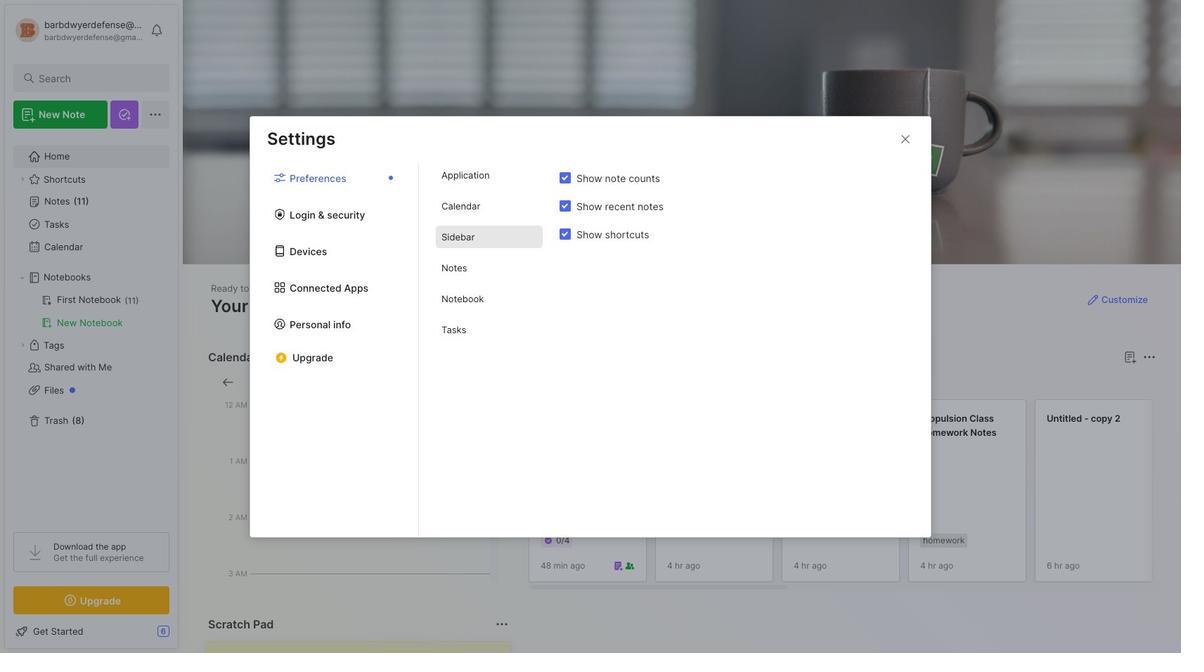 Task type: vqa. For each thing, say whether or not it's contained in the screenshot.
fourth row from the bottom of the row group to the left
no



Task type: locate. For each thing, give the bounding box(es) containing it.
None checkbox
[[560, 172, 571, 184]]

group
[[13, 289, 169, 334]]

none search field inside the main element
[[39, 70, 157, 86]]

row group
[[529, 399, 1181, 591]]

tree
[[5, 137, 178, 520]]

group inside tree
[[13, 289, 169, 334]]

tree inside the main element
[[5, 137, 178, 520]]

tab list
[[250, 164, 419, 537], [419, 164, 560, 537]]

None checkbox
[[560, 200, 571, 212], [560, 229, 571, 240], [560, 200, 571, 212], [560, 229, 571, 240]]

main element
[[0, 0, 183, 653]]

tab
[[436, 164, 543, 186], [436, 195, 543, 217], [436, 226, 543, 248], [436, 257, 543, 279], [436, 288, 543, 310], [436, 319, 543, 341], [532, 374, 573, 391]]

expand notebooks image
[[18, 274, 27, 282]]

None search field
[[39, 70, 157, 86]]

close image
[[897, 130, 914, 147]]



Task type: describe. For each thing, give the bounding box(es) containing it.
expand tags image
[[18, 341, 27, 349]]

2 tab list from the left
[[419, 164, 560, 537]]

Start writing… text field
[[217, 642, 511, 653]]

1 tab list from the left
[[250, 164, 419, 537]]

Search text field
[[39, 72, 157, 85]]



